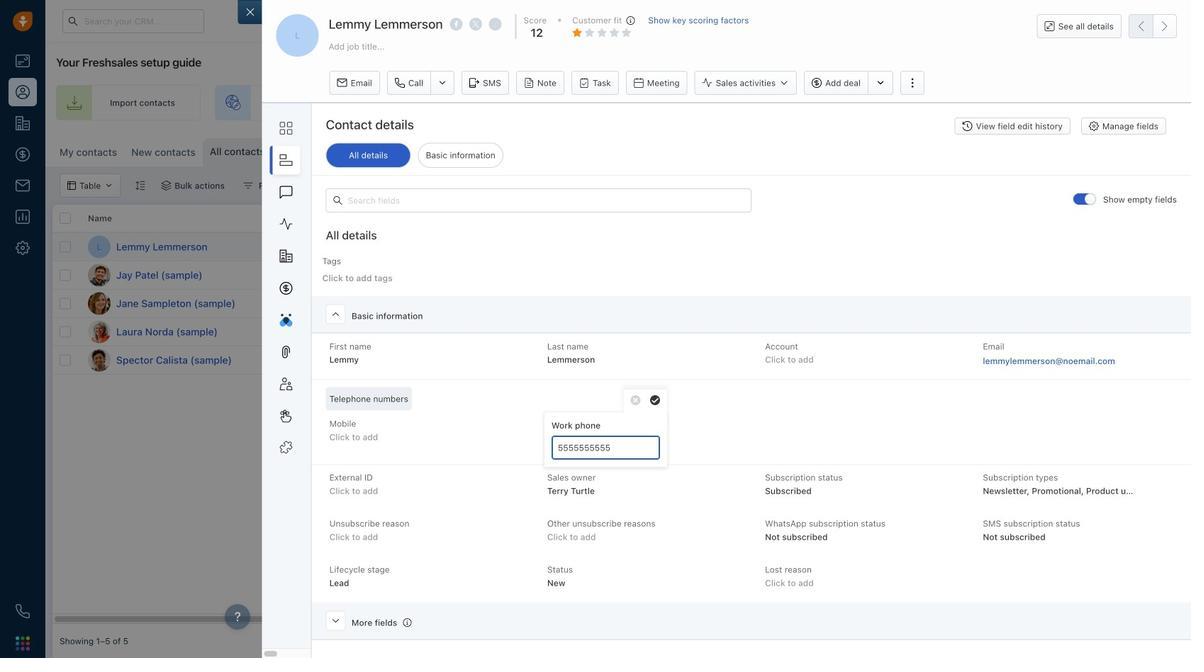 Task type: vqa. For each thing, say whether or not it's contained in the screenshot.
dialog
yes



Task type: locate. For each thing, give the bounding box(es) containing it.
Search fields text field
[[326, 189, 752, 213]]

l image
[[88, 321, 111, 344]]

cell
[[471, 233, 577, 261], [577, 233, 684, 261], [684, 233, 790, 261], [790, 233, 896, 261], [896, 233, 1003, 261], [1003, 233, 1109, 261], [1109, 233, 1192, 261], [471, 262, 577, 289], [577, 262, 684, 289], [684, 262, 790, 289], [790, 262, 896, 289], [896, 262, 1003, 289], [1003, 262, 1109, 289], [1109, 262, 1192, 289]]

1 horizontal spatial container_wx8msf4aqz5i3rn1 image
[[907, 299, 917, 309]]

0 vertical spatial j image
[[88, 264, 111, 287]]

2 vertical spatial container_wx8msf4aqz5i3rn1 image
[[907, 327, 917, 337]]

2 j image from the top
[[88, 293, 111, 315]]

press space to select this row. row
[[52, 233, 365, 262], [365, 233, 1192, 262], [52, 262, 365, 290], [365, 262, 1192, 290], [52, 290, 365, 318], [365, 290, 1192, 318], [52, 318, 365, 347], [365, 318, 1192, 347], [52, 347, 365, 375], [365, 347, 1192, 375]]

0 horizontal spatial container_wx8msf4aqz5i3rn1 image
[[161, 181, 171, 191]]

j image
[[88, 264, 111, 287], [88, 293, 111, 315]]

0 vertical spatial container_wx8msf4aqz5i3rn1 image
[[243, 181, 253, 191]]

container_wx8msf4aqz5i3rn1 image
[[161, 181, 171, 191], [907, 299, 917, 309]]

s image
[[88, 349, 111, 372]]

0 horizontal spatial container_wx8msf4aqz5i3rn1 image
[[243, 181, 253, 191]]

dialog
[[238, 0, 1192, 659]]

container_wx8msf4aqz5i3rn1 image
[[243, 181, 253, 191], [584, 299, 594, 309], [907, 327, 917, 337]]

row group
[[52, 233, 365, 375], [365, 233, 1192, 375]]

2 horizontal spatial container_wx8msf4aqz5i3rn1 image
[[907, 327, 917, 337]]

grid
[[52, 205, 1192, 625]]

row
[[52, 205, 365, 233]]

1 vertical spatial j image
[[88, 293, 111, 315]]

0 vertical spatial container_wx8msf4aqz5i3rn1 image
[[161, 181, 171, 191]]

1 vertical spatial container_wx8msf4aqz5i3rn1 image
[[584, 299, 594, 309]]



Task type: describe. For each thing, give the bounding box(es) containing it.
1 row group from the left
[[52, 233, 365, 375]]

freshworks switcher image
[[16, 637, 30, 651]]

Enter number text field
[[552, 436, 660, 460]]

Search your CRM... text field
[[62, 9, 204, 33]]

phone element
[[9, 598, 37, 626]]

send email image
[[1059, 17, 1069, 26]]

phone image
[[16, 605, 30, 619]]

1 horizontal spatial container_wx8msf4aqz5i3rn1 image
[[584, 299, 594, 309]]

2 row group from the left
[[365, 233, 1192, 375]]

1 vertical spatial container_wx8msf4aqz5i3rn1 image
[[907, 299, 917, 309]]

1 j image from the top
[[88, 264, 111, 287]]



